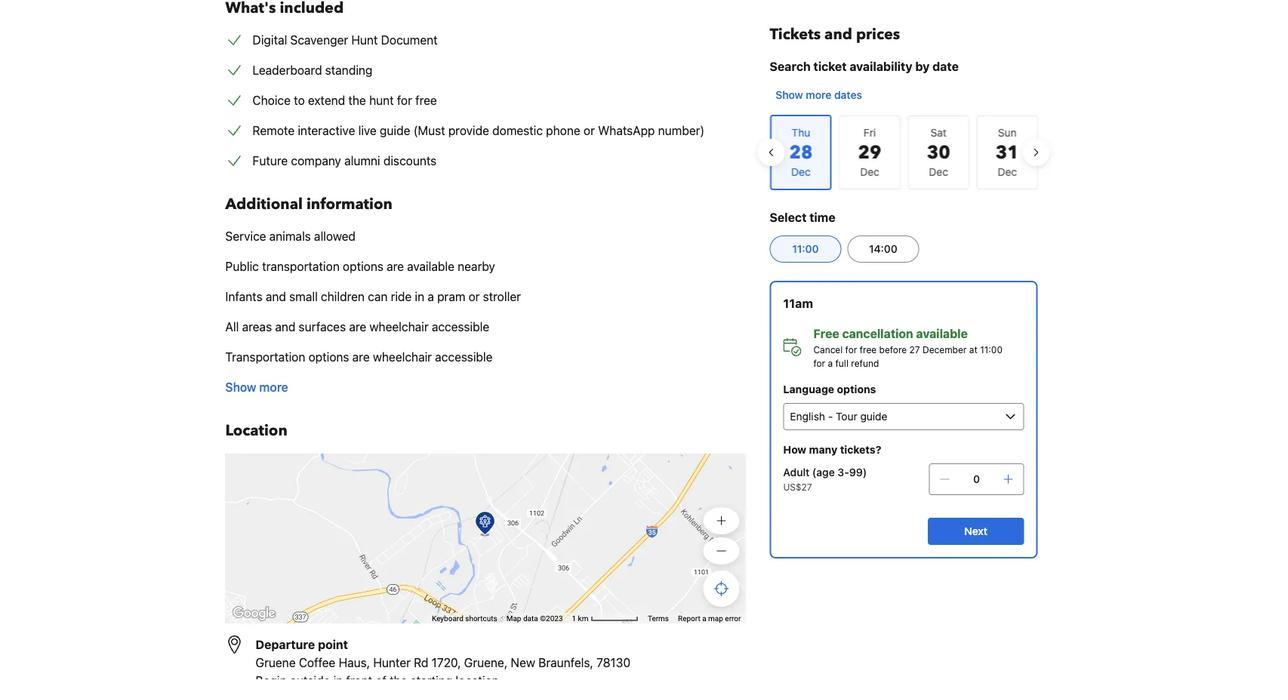 Task type: describe. For each thing, give the bounding box(es) containing it.
a inside free cancellation available cancel for free before 27 december at 11:00 for a full refund
[[828, 358, 833, 369]]

0 vertical spatial available
[[407, 259, 455, 274]]

company
[[291, 154, 341, 168]]

transportation
[[226, 350, 306, 365]]

how many tickets?
[[784, 444, 882, 456]]

tickets
[[770, 24, 821, 45]]

by
[[916, 59, 930, 74]]

language options
[[784, 383, 877, 396]]

29
[[858, 140, 882, 165]]

show more dates button
[[770, 82, 869, 109]]

information
[[307, 194, 393, 215]]

1 km
[[572, 615, 591, 624]]

provide
[[449, 124, 490, 138]]

keyboard shortcuts button
[[432, 614, 498, 624]]

0 horizontal spatial for
[[397, 93, 412, 108]]

map
[[507, 615, 522, 624]]

children
[[321, 290, 365, 304]]

0
[[974, 473, 981, 486]]

1 vertical spatial accessible
[[435, 350, 493, 365]]

full
[[836, 358, 849, 369]]

infants
[[226, 290, 263, 304]]

hunt
[[352, 33, 378, 47]]

sun 31 dec
[[996, 127, 1019, 178]]

report
[[678, 615, 701, 624]]

1720,
[[432, 656, 461, 670]]

map region
[[168, 414, 749, 681]]

remote interactive live guide (must provide domestic phone or whatsapp number)
[[253, 124, 705, 138]]

11am
[[784, 297, 814, 311]]

report a map error link
[[678, 615, 741, 624]]

can
[[368, 290, 388, 304]]

gruene
[[256, 656, 296, 670]]

all areas and surfaces are wheelchair accessible
[[226, 320, 490, 334]]

31
[[996, 140, 1019, 165]]

standing
[[325, 63, 373, 77]]

keyboard
[[432, 615, 464, 624]]

prices
[[857, 24, 901, 45]]

additional
[[226, 194, 303, 215]]

sun
[[998, 127, 1017, 139]]

30
[[927, 140, 950, 165]]

number)
[[658, 124, 705, 138]]

the
[[349, 93, 366, 108]]

coffee
[[299, 656, 336, 670]]

public transportation options are available nearby
[[226, 259, 495, 274]]

at
[[970, 344, 978, 355]]

extend
[[308, 93, 345, 108]]

dec for 30
[[929, 166, 948, 178]]

dec for 29
[[860, 166, 880, 178]]

cancel
[[814, 344, 843, 355]]

new
[[511, 656, 536, 670]]

11:00 inside free cancellation available cancel for free before 27 december at 11:00 for a full refund
[[981, 344, 1003, 355]]

(age
[[813, 466, 835, 479]]

dec for 31
[[998, 166, 1017, 178]]

1 vertical spatial are
[[349, 320, 367, 334]]

phone
[[546, 124, 581, 138]]

infants and small children can ride in a pram or stroller
[[226, 290, 521, 304]]

km
[[578, 615, 589, 624]]

free cancellation available cancel for free before 27 december at 11:00 for a full refund
[[814, 327, 1003, 369]]

service animals allowed
[[226, 229, 356, 244]]

departure
[[256, 638, 315, 652]]

terms
[[648, 615, 669, 624]]

transportation options are wheelchair accessible
[[226, 350, 493, 365]]

service
[[226, 229, 266, 244]]

0 horizontal spatial 11:00
[[793, 243, 819, 255]]

allowed
[[314, 229, 356, 244]]

show for show more dates
[[776, 89, 804, 101]]

14:00
[[870, 243, 898, 255]]

select
[[770, 210, 807, 225]]

options for transportation
[[309, 350, 349, 365]]

sat
[[931, 127, 947, 139]]

small
[[289, 290, 318, 304]]

nearby
[[458, 259, 495, 274]]

transportation
[[262, 259, 340, 274]]

discounts
[[384, 154, 437, 168]]

hunter
[[373, 656, 411, 670]]

free inside free cancellation available cancel for free before 27 december at 11:00 for a full refund
[[860, 344, 877, 355]]

stroller
[[483, 290, 521, 304]]

region containing 29
[[758, 109, 1050, 196]]

2 vertical spatial and
[[275, 320, 296, 334]]

show more dates
[[776, 89, 863, 101]]

before
[[880, 344, 907, 355]]

0 horizontal spatial or
[[469, 290, 480, 304]]



Task type: locate. For each thing, give the bounding box(es) containing it.
tickets?
[[841, 444, 882, 456]]

in
[[415, 290, 425, 304]]

dec down 29
[[860, 166, 880, 178]]

availability
[[850, 59, 913, 74]]

1
[[572, 615, 577, 624]]

areas
[[242, 320, 272, 334]]

free up refund
[[860, 344, 877, 355]]

to
[[294, 93, 305, 108]]

11:00 down select time
[[793, 243, 819, 255]]

1 horizontal spatial a
[[703, 615, 707, 624]]

0 vertical spatial show
[[776, 89, 804, 101]]

dec down 31
[[998, 166, 1017, 178]]

additional information
[[226, 194, 393, 215]]

map
[[709, 615, 724, 624]]

are
[[387, 259, 404, 274], [349, 320, 367, 334], [353, 350, 370, 365]]

many
[[810, 444, 838, 456]]

for up full
[[846, 344, 858, 355]]

1 vertical spatial options
[[309, 350, 349, 365]]

0 vertical spatial 11:00
[[793, 243, 819, 255]]

1 horizontal spatial show
[[776, 89, 804, 101]]

a right in
[[428, 290, 434, 304]]

3 dec from the left
[[998, 166, 1017, 178]]

are up ride
[[387, 259, 404, 274]]

whatsapp
[[598, 124, 655, 138]]

1 horizontal spatial available
[[917, 327, 968, 341]]

alumni
[[345, 154, 380, 168]]

live
[[359, 124, 377, 138]]

0 vertical spatial a
[[428, 290, 434, 304]]

show more button
[[226, 378, 288, 397]]

1 horizontal spatial 11:00
[[981, 344, 1003, 355]]

next button
[[928, 518, 1025, 545]]

december
[[923, 344, 967, 355]]

1 horizontal spatial more
[[806, 89, 832, 101]]

for down cancel in the right of the page
[[814, 358, 826, 369]]

1 vertical spatial free
[[860, 344, 877, 355]]

show down "search" at top right
[[776, 89, 804, 101]]

more left the 'dates'
[[806, 89, 832, 101]]

google image
[[229, 604, 279, 624]]

gruene,
[[464, 656, 508, 670]]

dates
[[835, 89, 863, 101]]

free up (must
[[416, 93, 437, 108]]

a left map
[[703, 615, 707, 624]]

document
[[381, 33, 438, 47]]

1 vertical spatial a
[[828, 358, 833, 369]]

2 vertical spatial are
[[353, 350, 370, 365]]

dec inside the sat 30 dec
[[929, 166, 948, 178]]

0 horizontal spatial a
[[428, 290, 434, 304]]

wheelchair down all areas and surfaces are wheelchair accessible
[[373, 350, 432, 365]]

or right phone
[[584, 124, 595, 138]]

future company alumni discounts
[[253, 154, 437, 168]]

free
[[814, 327, 840, 341]]

adult
[[784, 466, 810, 479]]

hunt
[[369, 93, 394, 108]]

language
[[784, 383, 835, 396]]

and for infants
[[266, 290, 286, 304]]

for right hunt
[[397, 93, 412, 108]]

braunfels,
[[539, 656, 594, 670]]

available up in
[[407, 259, 455, 274]]

2 horizontal spatial for
[[846, 344, 858, 355]]

cancellation
[[843, 327, 914, 341]]

report a map error
[[678, 615, 741, 624]]

free
[[416, 93, 437, 108], [860, 344, 877, 355]]

dec
[[860, 166, 880, 178], [929, 166, 948, 178], [998, 166, 1017, 178]]

27
[[910, 344, 921, 355]]

0 vertical spatial for
[[397, 93, 412, 108]]

animals
[[269, 229, 311, 244]]

pram
[[437, 290, 466, 304]]

options up infants and small children can ride in a pram or stroller
[[343, 259, 384, 274]]

0 horizontal spatial dec
[[860, 166, 880, 178]]

more for show more
[[259, 380, 288, 395]]

3-
[[838, 466, 850, 479]]

1 horizontal spatial for
[[814, 358, 826, 369]]

how
[[784, 444, 807, 456]]

78130
[[597, 656, 631, 670]]

leaderboard
[[253, 63, 322, 77]]

1 horizontal spatial free
[[860, 344, 877, 355]]

time
[[810, 210, 836, 225]]

next
[[965, 525, 988, 538]]

terms link
[[648, 615, 669, 624]]

0 vertical spatial free
[[416, 93, 437, 108]]

1 horizontal spatial dec
[[929, 166, 948, 178]]

data
[[523, 615, 538, 624]]

fri 29 dec
[[858, 127, 882, 178]]

sat 30 dec
[[927, 127, 950, 178]]

leaderboard standing
[[253, 63, 373, 77]]

refund
[[852, 358, 880, 369]]

0 vertical spatial options
[[343, 259, 384, 274]]

available up 'december'
[[917, 327, 968, 341]]

1 vertical spatial show
[[226, 380, 256, 395]]

options down surfaces
[[309, 350, 349, 365]]

and left the small
[[266, 290, 286, 304]]

point
[[318, 638, 348, 652]]

more inside show more dates button
[[806, 89, 832, 101]]

options
[[343, 259, 384, 274], [309, 350, 349, 365], [837, 383, 877, 396]]

region
[[758, 109, 1050, 196]]

a left full
[[828, 358, 833, 369]]

more for show more dates
[[806, 89, 832, 101]]

show down transportation
[[226, 380, 256, 395]]

0 vertical spatial more
[[806, 89, 832, 101]]

all
[[226, 320, 239, 334]]

remote
[[253, 124, 295, 138]]

show more
[[226, 380, 288, 395]]

or right pram
[[469, 290, 480, 304]]

ride
[[391, 290, 412, 304]]

0 vertical spatial or
[[584, 124, 595, 138]]

2 vertical spatial for
[[814, 358, 826, 369]]

more inside show more button
[[259, 380, 288, 395]]

and up ticket
[[825, 24, 853, 45]]

1 vertical spatial wheelchair
[[373, 350, 432, 365]]

0 vertical spatial are
[[387, 259, 404, 274]]

keyboard shortcuts
[[432, 615, 498, 624]]

more down transportation
[[259, 380, 288, 395]]

2 dec from the left
[[929, 166, 948, 178]]

ticket
[[814, 59, 847, 74]]

available inside free cancellation available cancel for free before 27 december at 11:00 for a full refund
[[917, 327, 968, 341]]

surfaces
[[299, 320, 346, 334]]

show for show more
[[226, 380, 256, 395]]

2 vertical spatial options
[[837, 383, 877, 396]]

0 vertical spatial and
[[825, 24, 853, 45]]

more
[[806, 89, 832, 101], [259, 380, 288, 395]]

fri
[[864, 127, 876, 139]]

1 horizontal spatial or
[[584, 124, 595, 138]]

are down all areas and surfaces are wheelchair accessible
[[353, 350, 370, 365]]

a
[[428, 290, 434, 304], [828, 358, 833, 369], [703, 615, 707, 624]]

1 dec from the left
[[860, 166, 880, 178]]

search
[[770, 59, 811, 74]]

dec inside sun 31 dec
[[998, 166, 1017, 178]]

public
[[226, 259, 259, 274]]

domestic
[[493, 124, 543, 138]]

us$27
[[784, 482, 813, 493]]

and right areas
[[275, 320, 296, 334]]

1 vertical spatial for
[[846, 344, 858, 355]]

available
[[407, 259, 455, 274], [917, 327, 968, 341]]

location
[[226, 421, 288, 442]]

1 vertical spatial available
[[917, 327, 968, 341]]

1 vertical spatial more
[[259, 380, 288, 395]]

and for tickets
[[825, 24, 853, 45]]

1 vertical spatial or
[[469, 290, 480, 304]]

0 vertical spatial wheelchair
[[370, 320, 429, 334]]

0 vertical spatial accessible
[[432, 320, 490, 334]]

11:00 right at
[[981, 344, 1003, 355]]

0 horizontal spatial more
[[259, 380, 288, 395]]

1 vertical spatial and
[[266, 290, 286, 304]]

options down refund
[[837, 383, 877, 396]]

2 vertical spatial a
[[703, 615, 707, 624]]

date
[[933, 59, 959, 74]]

dec inside fri 29 dec
[[860, 166, 880, 178]]

0 horizontal spatial free
[[416, 93, 437, 108]]

options for language
[[837, 383, 877, 396]]

0 horizontal spatial available
[[407, 259, 455, 274]]

are up transportation options are wheelchair accessible
[[349, 320, 367, 334]]

dec down 30
[[929, 166, 948, 178]]

choice to extend the hunt for free
[[253, 93, 437, 108]]

for
[[397, 93, 412, 108], [846, 344, 858, 355], [814, 358, 826, 369]]

1 vertical spatial 11:00
[[981, 344, 1003, 355]]

99)
[[850, 466, 867, 479]]

error
[[726, 615, 741, 624]]

2 horizontal spatial dec
[[998, 166, 1017, 178]]

wheelchair down ride
[[370, 320, 429, 334]]

0 horizontal spatial show
[[226, 380, 256, 395]]

2 horizontal spatial a
[[828, 358, 833, 369]]

departure point gruene coffee haus, hunter rd 1720, gruene, new braunfels, 78130
[[256, 638, 631, 670]]



Task type: vqa. For each thing, say whether or not it's contained in the screenshot.
27
yes



